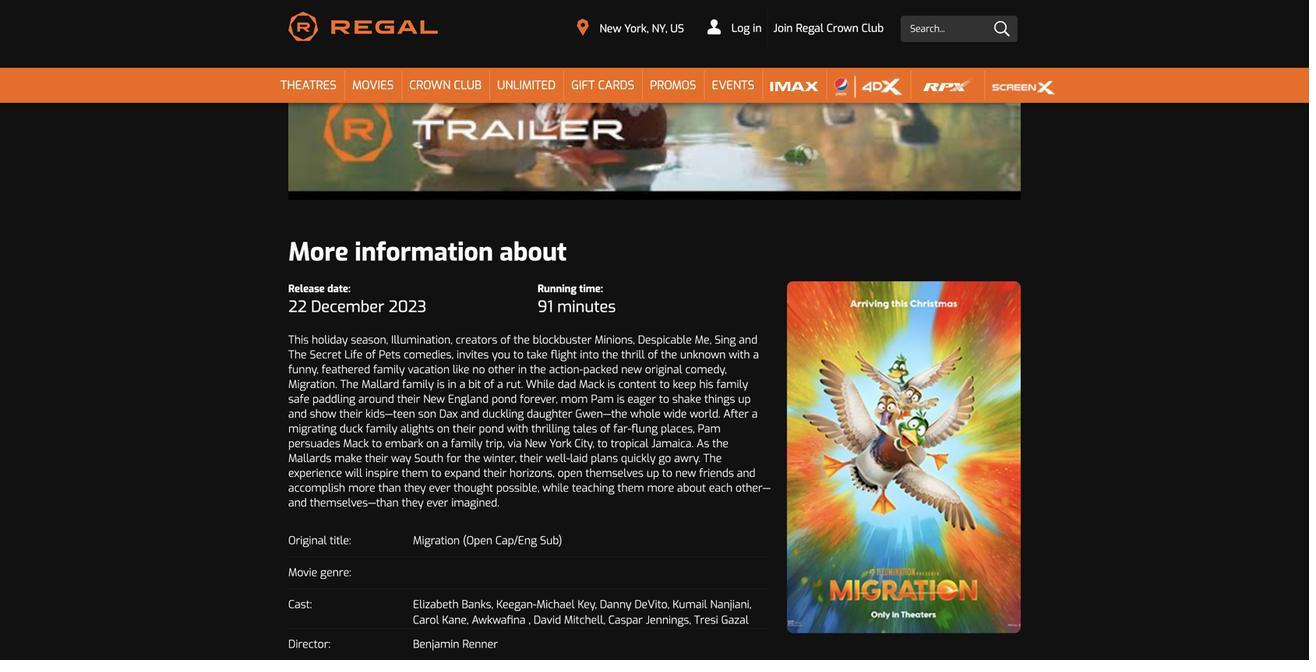 Task type: describe. For each thing, give the bounding box(es) containing it.
release date: 22 december 2023
[[288, 282, 427, 317]]

michael
[[537, 598, 575, 612]]

title:
[[330, 534, 351, 548]]

1 horizontal spatial is
[[608, 377, 616, 392]]

1 vertical spatial they
[[402, 496, 424, 510]]

to up wide
[[659, 392, 670, 407]]

to up plans
[[598, 437, 608, 451]]

york
[[550, 437, 572, 451]]

danny
[[600, 598, 632, 612]]

a right unknown
[[753, 348, 759, 362]]

migrating
[[288, 422, 337, 436]]

go
[[659, 451, 671, 466]]

91
[[538, 297, 553, 317]]

to down south
[[431, 466, 442, 481]]

migration (open cap/eng sub) image
[[787, 282, 1021, 633]]

persuades
[[288, 437, 340, 451]]

date:
[[327, 282, 351, 296]]

paddling
[[313, 392, 356, 407]]

alights
[[401, 422, 434, 436]]

0 horizontal spatial new
[[423, 392, 445, 407]]

tropical
[[611, 437, 649, 451]]

join
[[774, 21, 793, 35]]

map marker icon image
[[577, 19, 589, 36]]

1 vertical spatial ever
[[427, 496, 449, 510]]

and down accomplish
[[288, 496, 307, 510]]

1 vertical spatial new
[[676, 466, 696, 481]]

0 vertical spatial on
[[437, 422, 450, 436]]

awkwafina
[[472, 613, 526, 628]]

director:
[[288, 637, 331, 652]]

their down "winter,"
[[484, 466, 507, 481]]

running time: 91 minutes
[[538, 282, 616, 317]]

their up the kids—teen
[[397, 392, 420, 407]]

1 vertical spatial the
[[340, 377, 359, 392]]

trip,
[[486, 437, 505, 451]]

Search... text field
[[901, 16, 1018, 42]]

england
[[448, 392, 489, 407]]

crown club
[[410, 78, 482, 93]]

after
[[724, 407, 749, 421]]

2023
[[389, 297, 427, 317]]

club inside join regal crown club link
[[862, 21, 884, 35]]

the down take
[[530, 363, 546, 377]]

the up 'expand'
[[464, 451, 481, 466]]

minions,
[[595, 333, 635, 347]]

0 vertical spatial with
[[729, 348, 750, 362]]

as
[[697, 437, 710, 451]]

join regal crown club link
[[768, 9, 890, 47]]

laid
[[570, 451, 588, 466]]

their up horizons,
[[520, 451, 543, 466]]

comedies,
[[404, 348, 454, 362]]

2 horizontal spatial is
[[617, 392, 625, 407]]

1 vertical spatial them
[[618, 481, 644, 496]]

22
[[288, 297, 307, 317]]

original title:
[[288, 534, 351, 548]]

key,
[[578, 598, 597, 612]]

no
[[473, 363, 485, 377]]

world.
[[690, 407, 721, 421]]

son
[[418, 407, 436, 421]]

while
[[526, 377, 555, 392]]

the down minions, at left bottom
[[602, 348, 618, 362]]

benjamin
[[413, 637, 460, 652]]

movies
[[352, 78, 394, 93]]

a right after
[[752, 407, 758, 421]]

gazal
[[722, 613, 749, 628]]

mom
[[561, 392, 588, 407]]

vacation
[[408, 363, 450, 377]]

caspar
[[609, 613, 643, 628]]

1 vertical spatial up
[[647, 466, 659, 481]]

around
[[359, 392, 394, 407]]

things
[[705, 392, 735, 407]]

0 vertical spatial ever
[[429, 481, 451, 496]]

migration
[[413, 534, 460, 548]]

will
[[345, 466, 362, 481]]

1 more from the left
[[348, 481, 376, 496]]

gift
[[572, 78, 595, 93]]

to right you
[[514, 348, 524, 362]]

duckling
[[483, 407, 524, 421]]

dax
[[439, 407, 458, 421]]

whole
[[631, 407, 661, 421]]

tresi
[[694, 613, 719, 628]]

shake
[[673, 392, 702, 407]]

to down original
[[660, 377, 670, 392]]

about inside this holiday season, illumination, creators of the blockbuster minions, despicable me, sing and the secret life of pets comedies, invites you to take flight into the thrill of the unknown with a funny, feathered family vacation like no other in the action-packed new original comedy, migration.  the mallard family is in a bit of a rut. while dad mack is content to keep his family safe paddling around their new england pond forever, mom pam is eager to shake things up and show their kids—teen son dax and duckling daughter gwen—the whole wide world. after a migrating duck family alights on their pond with thrilling tales of far-flung places, pam persuades mack to embark on a family trip, via new york city, to tropical jamaica.  as the mallards make their way south for the winter, their well-laid plans quickly go awry. the experience will inspire them to expand their horizons, open themselves up to new friends and accomplish more than they ever thought possible, while teaching them more about each other— and themselves—than they ever imagined.
[[677, 481, 706, 496]]

new york, ny, us link
[[567, 15, 695, 41]]

(open
[[463, 534, 493, 548]]

of right bit
[[484, 377, 494, 392]]

family down vacation
[[402, 377, 434, 392]]

0 vertical spatial up
[[738, 392, 751, 407]]

mallard
[[362, 377, 399, 392]]

more
[[288, 236, 349, 269]]

a up the for
[[442, 437, 448, 451]]

into
[[580, 348, 599, 362]]

information
[[355, 236, 493, 269]]

more information about
[[288, 236, 567, 269]]

city,
[[575, 437, 595, 451]]

ny,
[[652, 21, 668, 36]]

regal image
[[288, 12, 438, 41]]

experience
[[288, 466, 342, 481]]

flight
[[551, 348, 577, 362]]

screenx image
[[993, 75, 1055, 98]]

2 vertical spatial new
[[525, 437, 547, 451]]

and up the other—
[[737, 466, 756, 481]]

kumail
[[673, 598, 707, 612]]

club inside crown club link
[[454, 78, 482, 93]]

safe
[[288, 392, 310, 407]]

to down go
[[662, 466, 673, 481]]

david
[[534, 613, 561, 628]]

gift cards link
[[564, 68, 642, 103]]

imagined.
[[451, 496, 500, 510]]

and down safe
[[288, 407, 307, 421]]

thrilling
[[532, 422, 570, 436]]

unlimited
[[497, 78, 556, 93]]

while
[[543, 481, 569, 496]]

family down the kids—teen
[[366, 422, 398, 436]]

1 horizontal spatial in
[[518, 363, 527, 377]]

2 more from the left
[[647, 481, 674, 496]]

make
[[335, 451, 362, 466]]

0 vertical spatial new
[[600, 21, 622, 36]]

their up duck
[[339, 407, 363, 421]]

sub)
[[540, 534, 562, 548]]

rut.
[[506, 377, 523, 392]]

a left rut.
[[497, 377, 503, 392]]



Task type: locate. For each thing, give the bounding box(es) containing it.
keegan-
[[497, 598, 537, 612]]

pam
[[591, 392, 614, 407], [698, 422, 721, 436]]

crown club link
[[402, 68, 490, 103]]

1 horizontal spatial up
[[738, 392, 751, 407]]

daughter
[[527, 407, 573, 421]]

about
[[500, 236, 567, 269], [677, 481, 706, 496]]

0 horizontal spatial the
[[288, 348, 307, 362]]

0 vertical spatial pond
[[492, 392, 517, 407]]

this holiday season, illumination, creators of the blockbuster minions, despicable me, sing and the secret life of pets comedies, invites you to take flight into the thrill of the unknown with a funny, feathered family vacation like no other in the action-packed new original comedy, migration.  the mallard family is in a bit of a rut. while dad mack is content to keep his family safe paddling around their new england pond forever, mom pam is eager to shake things up and show their kids—teen son dax and duckling daughter gwen—the whole wide world. after a migrating duck family alights on their pond with thrilling tales of far-flung places, pam persuades mack to embark on a family trip, via new york city, to tropical jamaica.  as the mallards make their way south for the winter, their well-laid plans quickly go awry. the experience will inspire them to expand their horizons, open themselves up to new friends and accomplish more than they ever thought possible, while teaching them more about each other— and themselves—than they ever imagined.
[[288, 333, 771, 510]]

new up the son
[[423, 392, 445, 407]]

despicable
[[638, 333, 692, 347]]

0 horizontal spatial them
[[402, 466, 428, 481]]

in down the like
[[448, 377, 457, 392]]

2 horizontal spatial in
[[753, 21, 762, 35]]

1 horizontal spatial about
[[677, 481, 706, 496]]

forever,
[[520, 392, 558, 407]]

new down the awry.
[[676, 466, 696, 481]]

they right than
[[404, 481, 426, 496]]

the up friends
[[704, 451, 722, 466]]

way
[[391, 451, 411, 466]]

gwen—the
[[576, 407, 628, 421]]

1 horizontal spatial pam
[[698, 422, 721, 436]]

kids—teen
[[366, 407, 415, 421]]

more
[[348, 481, 376, 496], [647, 481, 674, 496]]

in right 'log'
[[753, 21, 762, 35]]

embark
[[385, 437, 424, 451]]

events link
[[704, 68, 763, 103]]

the down despicable
[[661, 348, 677, 362]]

new left york,
[[600, 21, 622, 36]]

rpx - regal premium experience image
[[919, 75, 977, 98]]

inspire
[[365, 466, 399, 481]]

the up take
[[514, 333, 530, 347]]

elizabeth
[[413, 598, 459, 612]]

their
[[397, 392, 420, 407], [339, 407, 363, 421], [453, 422, 476, 436], [365, 451, 388, 466], [520, 451, 543, 466], [484, 466, 507, 481]]

on down dax
[[437, 422, 450, 436]]

new right via
[[525, 437, 547, 451]]

mitchell,
[[564, 613, 606, 628]]

of up you
[[501, 333, 511, 347]]

promos link
[[642, 68, 704, 103]]

pepsi 4dx logo image
[[834, 75, 903, 98]]

them down way
[[402, 466, 428, 481]]

and down england
[[461, 407, 480, 421]]

imax image
[[770, 75, 819, 98]]

mack down packed
[[579, 377, 605, 392]]

up up after
[[738, 392, 751, 407]]

2 vertical spatial the
[[704, 451, 722, 466]]

0 horizontal spatial pam
[[591, 392, 614, 407]]

is left 'eager' at the bottom of the page
[[617, 392, 625, 407]]

secret
[[310, 348, 342, 362]]

log in link
[[702, 9, 768, 48]]

teaching
[[572, 481, 615, 496]]

new york, ny, us
[[600, 21, 684, 36]]

the right as
[[713, 437, 729, 451]]

benjamin renner
[[413, 637, 498, 652]]

1 horizontal spatial new
[[676, 466, 696, 481]]

mallards
[[288, 451, 332, 466]]

cards
[[598, 78, 635, 93]]

is down packed
[[608, 377, 616, 392]]

thrill
[[621, 348, 645, 362]]

0 vertical spatial crown
[[827, 21, 859, 35]]

family up the things
[[717, 377, 748, 392]]

accomplish
[[288, 481, 345, 496]]

migration.
[[288, 377, 337, 392]]

mack
[[579, 377, 605, 392], [343, 437, 369, 451]]

theatres
[[281, 78, 337, 93]]

1 vertical spatial mack
[[343, 437, 369, 451]]

1 vertical spatial pond
[[479, 422, 504, 436]]

0 vertical spatial mack
[[579, 377, 605, 392]]

themselves
[[586, 466, 644, 481]]

join regal crown club
[[774, 21, 884, 35]]

on
[[437, 422, 450, 436], [427, 437, 439, 451]]

the down this
[[288, 348, 307, 362]]

1 horizontal spatial more
[[647, 481, 674, 496]]

1 horizontal spatial mack
[[579, 377, 605, 392]]

1 vertical spatial about
[[677, 481, 706, 496]]

action-
[[549, 363, 583, 377]]

life
[[345, 348, 363, 362]]

pond up duckling
[[492, 392, 517, 407]]

with down sing at the bottom of the page
[[729, 348, 750, 362]]

new down thrill
[[621, 363, 642, 377]]

keep
[[673, 377, 697, 392]]

their up inspire
[[365, 451, 388, 466]]

thought
[[454, 481, 493, 496]]

them down themselves
[[618, 481, 644, 496]]

of down gwen—the
[[600, 422, 611, 436]]

other—
[[736, 481, 771, 496]]

their down dax
[[453, 422, 476, 436]]

holiday
[[312, 333, 348, 347]]

is down vacation
[[437, 377, 445, 392]]

user icon image
[[708, 19, 721, 35]]

0 horizontal spatial new
[[621, 363, 642, 377]]

to left the embark
[[372, 437, 382, 451]]

renner
[[463, 637, 498, 652]]

horizons,
[[510, 466, 555, 481]]

and right sing at the bottom of the page
[[739, 333, 758, 347]]

on up south
[[427, 437, 439, 451]]

club up pepsi 4dx logo at the right of the page
[[862, 21, 884, 35]]

banks,
[[462, 598, 494, 612]]

a left bit
[[460, 377, 466, 392]]

club left unlimited link
[[454, 78, 482, 93]]

more up themselves—than
[[348, 481, 376, 496]]

0 vertical spatial pam
[[591, 392, 614, 407]]

0 horizontal spatial up
[[647, 466, 659, 481]]

0 horizontal spatial mack
[[343, 437, 369, 451]]

in up rut.
[[518, 363, 527, 377]]

0 horizontal spatial with
[[507, 422, 529, 436]]

with up via
[[507, 422, 529, 436]]

crown right regal
[[827, 21, 859, 35]]

0 vertical spatial about
[[500, 236, 567, 269]]

1 horizontal spatial with
[[729, 348, 750, 362]]

pam up gwen—the
[[591, 392, 614, 407]]

pond up trip,
[[479, 422, 504, 436]]

about down friends
[[677, 481, 706, 496]]

family down pets at the left bottom of page
[[373, 363, 405, 377]]

2 horizontal spatial the
[[704, 451, 722, 466]]

log
[[732, 21, 750, 35]]

1 vertical spatial with
[[507, 422, 529, 436]]

is
[[437, 377, 445, 392], [608, 377, 616, 392], [617, 392, 625, 407]]

1 vertical spatial pam
[[698, 422, 721, 436]]

1 vertical spatial crown
[[410, 78, 451, 93]]

1 vertical spatial club
[[454, 78, 482, 93]]

original
[[645, 363, 683, 377]]

0 horizontal spatial crown
[[410, 78, 451, 93]]

pam down world.
[[698, 422, 721, 436]]

possible,
[[496, 481, 540, 496]]

dad
[[558, 377, 576, 392]]

1 horizontal spatial the
[[340, 377, 359, 392]]

0 vertical spatial them
[[402, 466, 428, 481]]

to
[[514, 348, 524, 362], [660, 377, 670, 392], [659, 392, 670, 407], [372, 437, 382, 451], [598, 437, 608, 451], [431, 466, 442, 481], [662, 466, 673, 481]]

invites
[[457, 348, 489, 362]]

ever down 'expand'
[[429, 481, 451, 496]]

each
[[709, 481, 733, 496]]

1 vertical spatial on
[[427, 437, 439, 451]]

0 vertical spatial they
[[404, 481, 426, 496]]

family up the for
[[451, 437, 483, 451]]

new
[[600, 21, 622, 36], [423, 392, 445, 407], [525, 437, 547, 451]]

1 vertical spatial new
[[423, 392, 445, 407]]

0 vertical spatial new
[[621, 363, 642, 377]]

0 horizontal spatial more
[[348, 481, 376, 496]]

jamaica.
[[652, 437, 694, 451]]

log in
[[729, 21, 762, 35]]

me,
[[695, 333, 712, 347]]

more down go
[[647, 481, 674, 496]]

1 horizontal spatial crown
[[827, 21, 859, 35]]

take
[[527, 348, 548, 362]]

flung
[[632, 422, 658, 436]]

creators
[[456, 333, 498, 347]]

new
[[621, 363, 642, 377], [676, 466, 696, 481]]

0 horizontal spatial about
[[500, 236, 567, 269]]

about up running
[[500, 236, 567, 269]]

time:
[[579, 282, 603, 296]]

1 horizontal spatial them
[[618, 481, 644, 496]]

quickly
[[621, 451, 656, 466]]

1 vertical spatial in
[[518, 363, 527, 377]]

the
[[514, 333, 530, 347], [602, 348, 618, 362], [661, 348, 677, 362], [530, 363, 546, 377], [713, 437, 729, 451], [464, 451, 481, 466]]

ever up migration
[[427, 496, 449, 510]]

0 horizontal spatial is
[[437, 377, 445, 392]]

0 vertical spatial club
[[862, 21, 884, 35]]

up down go
[[647, 466, 659, 481]]

of down season,
[[366, 348, 376, 362]]

2 horizontal spatial new
[[600, 21, 622, 36]]

they up migration
[[402, 496, 424, 510]]

awry.
[[674, 451, 701, 466]]

0 vertical spatial in
[[753, 21, 762, 35]]

themselves—than
[[310, 496, 399, 510]]

1 horizontal spatial new
[[525, 437, 547, 451]]

like
[[453, 363, 470, 377]]

running
[[538, 282, 577, 296]]

wide
[[664, 407, 687, 421]]

of up original
[[648, 348, 658, 362]]

jennings,
[[646, 613, 691, 628]]

0 horizontal spatial club
[[454, 78, 482, 93]]

the down the feathered
[[340, 377, 359, 392]]

family
[[373, 363, 405, 377], [402, 377, 434, 392], [717, 377, 748, 392], [366, 422, 398, 436], [451, 437, 483, 451]]

movie
[[288, 566, 317, 580]]

0 horizontal spatial in
[[448, 377, 457, 392]]

mack down duck
[[343, 437, 369, 451]]

crown right the movies link
[[410, 78, 451, 93]]

elizabeth banks, keegan-michael key, danny devito, kumail nanjiani, carol kane, awkwafina , david mitchell, caspar jennings, tresi gazal
[[413, 598, 752, 628]]

cast:
[[288, 598, 312, 612]]

you
[[492, 348, 511, 362]]

unknown
[[680, 348, 726, 362]]

2 vertical spatial in
[[448, 377, 457, 392]]

1 horizontal spatial club
[[862, 21, 884, 35]]

blockbuster
[[533, 333, 592, 347]]

0 vertical spatial the
[[288, 348, 307, 362]]

regal
[[796, 21, 824, 35]]



Task type: vqa. For each thing, say whether or not it's contained in the screenshot.
carol
yes



